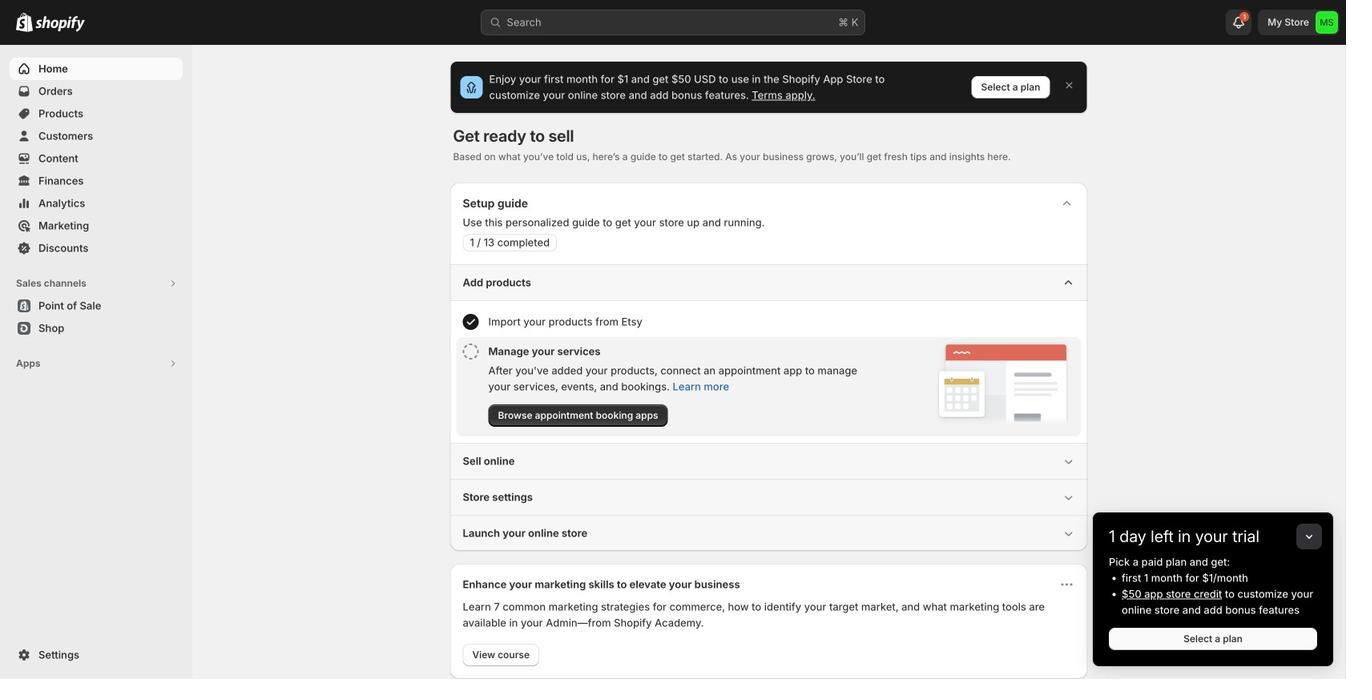 Task type: vqa. For each thing, say whether or not it's contained in the screenshot.
text field
no



Task type: describe. For each thing, give the bounding box(es) containing it.
my store image
[[1316, 11, 1338, 34]]

add products group
[[450, 264, 1088, 443]]

shopify image
[[16, 13, 33, 32]]

guide categories group
[[450, 264, 1088, 551]]

manage your services group
[[456, 337, 1081, 437]]

import your products from etsy group
[[456, 308, 1081, 337]]

mark manage your services as done image
[[463, 344, 479, 360]]



Task type: locate. For each thing, give the bounding box(es) containing it.
shopify image
[[35, 16, 85, 32]]

mark import your products from etsy as not done image
[[463, 314, 479, 330]]

setup guide region
[[450, 183, 1088, 551]]



